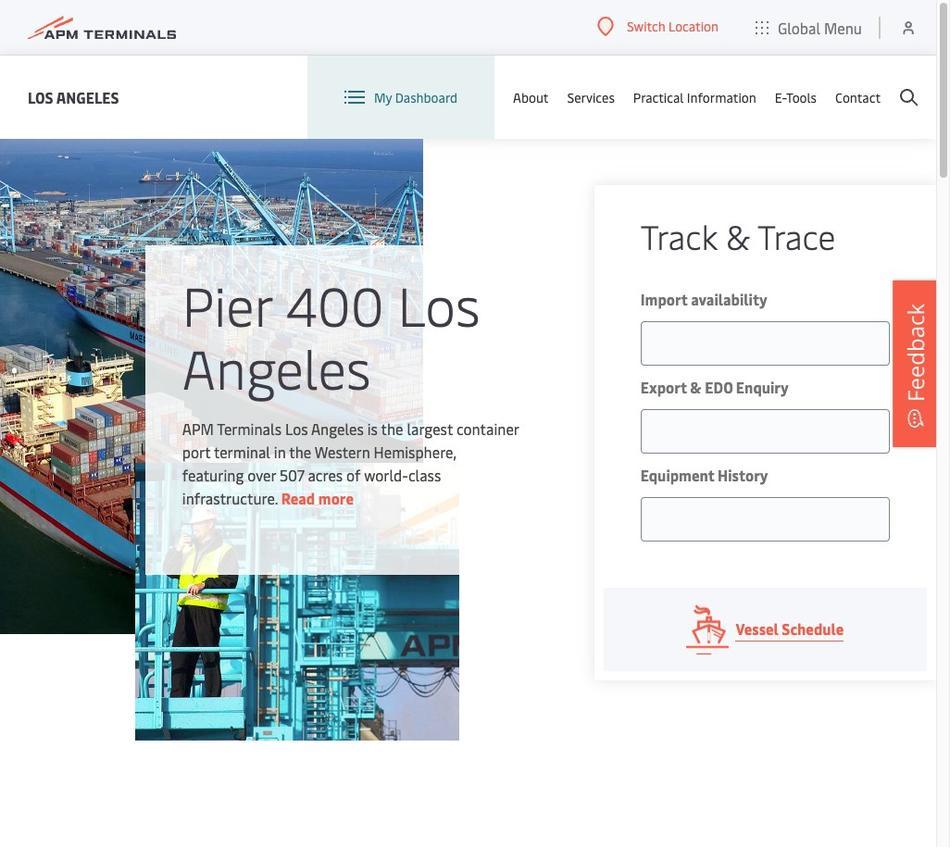 Task type: locate. For each thing, give the bounding box(es) containing it.
switch
[[627, 18, 666, 35]]

apm terminals los angeles is the largest container port terminal in the western hemisphere, featuring over 507 acres of world-class infrastructure.
[[182, 418, 519, 508]]

apm
[[182, 418, 214, 439]]

pier 400 los angeles
[[182, 267, 480, 403]]

2 vertical spatial los
[[285, 418, 308, 439]]

practical information
[[633, 88, 756, 106]]

1 horizontal spatial &
[[726, 213, 750, 258]]

0 horizontal spatial los
[[28, 87, 53, 107]]

2 vertical spatial angeles
[[311, 418, 364, 439]]

angeles for apm
[[311, 418, 364, 439]]

& left 'edo'
[[690, 377, 702, 397]]

los
[[28, 87, 53, 107], [398, 267, 480, 340], [285, 418, 308, 439]]

my dashboard button
[[344, 56, 458, 139]]

1 vertical spatial &
[[690, 377, 702, 397]]

2 horizontal spatial los
[[398, 267, 480, 340]]

of
[[346, 465, 361, 485]]

the right is
[[381, 418, 403, 439]]

my
[[374, 88, 392, 106]]

class
[[408, 465, 441, 485]]

0 vertical spatial angeles
[[56, 87, 119, 107]]

the
[[381, 418, 403, 439], [289, 441, 311, 462]]

los inside apm terminals los angeles is the largest container port terminal in the western hemisphere, featuring over 507 acres of world-class infrastructure.
[[285, 418, 308, 439]]

read
[[281, 488, 315, 508]]

equipment history
[[641, 465, 768, 485]]

global menu button
[[737, 0, 881, 55]]

import availability
[[641, 289, 768, 309]]

terminals
[[217, 418, 282, 439]]

services button
[[567, 56, 615, 139]]

over
[[248, 465, 276, 485]]

services
[[567, 88, 615, 106]]

0 vertical spatial los
[[28, 87, 53, 107]]

angeles inside pier 400 los angeles
[[182, 330, 371, 403]]

1 vertical spatial los
[[398, 267, 480, 340]]

507
[[280, 465, 304, 485]]

the right the in
[[289, 441, 311, 462]]

angeles
[[56, 87, 119, 107], [182, 330, 371, 403], [311, 418, 364, 439]]

switch location button
[[597, 16, 719, 37]]

western
[[315, 441, 370, 462]]

1 vertical spatial angeles
[[182, 330, 371, 403]]

my dashboard
[[374, 88, 458, 106]]

los for apm terminals los angeles is the largest container port terminal in the western hemisphere, featuring over 507 acres of world-class infrastructure.
[[285, 418, 308, 439]]

& left trace
[[726, 213, 750, 258]]

0 horizontal spatial &
[[690, 377, 702, 397]]

1 vertical spatial the
[[289, 441, 311, 462]]

featuring
[[182, 465, 244, 485]]

export & edo enquiry
[[641, 377, 789, 397]]

la secondary image
[[135, 463, 459, 741]]

feedback button
[[893, 280, 939, 447]]

in
[[274, 441, 286, 462]]

los angeles pier 400 image
[[0, 139, 423, 634]]

0 vertical spatial &
[[726, 213, 750, 258]]

1 horizontal spatial the
[[381, 418, 403, 439]]

1 horizontal spatial los
[[285, 418, 308, 439]]

angeles inside apm terminals los angeles is the largest container port terminal in the western hemisphere, featuring over 507 acres of world-class infrastructure.
[[311, 418, 364, 439]]

los for pier 400 los angeles
[[398, 267, 480, 340]]

&
[[726, 213, 750, 258], [690, 377, 702, 397]]

global menu
[[778, 17, 862, 38]]

contact button
[[835, 56, 881, 139]]

los angeles
[[28, 87, 119, 107]]

los inside pier 400 los angeles
[[398, 267, 480, 340]]

export
[[641, 377, 687, 397]]

acres
[[308, 465, 343, 485]]

equipment
[[641, 465, 715, 485]]

e-tools
[[775, 88, 817, 106]]

container
[[457, 418, 519, 439]]

los angeles link
[[28, 86, 119, 109]]

e-
[[775, 88, 786, 106]]

about
[[513, 88, 549, 106]]

about button
[[513, 56, 549, 139]]



Task type: vqa. For each thing, say whether or not it's contained in the screenshot.
Practical Information dropdown button
yes



Task type: describe. For each thing, give the bounding box(es) containing it.
angeles for pier
[[182, 330, 371, 403]]

more
[[318, 488, 354, 508]]

hemisphere,
[[374, 441, 456, 462]]

enquiry
[[736, 377, 789, 397]]

angeles inside los angeles link
[[56, 87, 119, 107]]

import
[[641, 289, 688, 309]]

largest
[[407, 418, 453, 439]]

vessel
[[736, 619, 779, 639]]

world-
[[364, 465, 408, 485]]

contact
[[835, 88, 881, 106]]

pier
[[182, 267, 272, 340]]

read more
[[281, 488, 354, 508]]

port
[[182, 441, 211, 462]]

0 vertical spatial the
[[381, 418, 403, 439]]

read more link
[[281, 488, 354, 508]]

feedback
[[900, 303, 931, 402]]

e-tools button
[[775, 56, 817, 139]]

practical information button
[[633, 56, 756, 139]]

& for edo
[[690, 377, 702, 397]]

practical
[[633, 88, 684, 106]]

schedule
[[782, 619, 844, 639]]

0 horizontal spatial the
[[289, 441, 311, 462]]

infrastructure.
[[182, 488, 278, 508]]

global
[[778, 17, 821, 38]]

track & trace
[[641, 213, 836, 258]]

menu
[[824, 17, 862, 38]]

is
[[368, 418, 378, 439]]

switch location
[[627, 18, 719, 35]]

track
[[641, 213, 718, 258]]

400
[[286, 267, 384, 340]]

terminal
[[214, 441, 270, 462]]

information
[[687, 88, 756, 106]]

& for trace
[[726, 213, 750, 258]]

trace
[[758, 213, 836, 258]]

edo
[[705, 377, 733, 397]]

history
[[718, 465, 768, 485]]

availability
[[691, 289, 768, 309]]

tools
[[786, 88, 817, 106]]

dashboard
[[395, 88, 458, 106]]

location
[[669, 18, 719, 35]]

vessel schedule
[[736, 619, 844, 639]]

vessel schedule link
[[604, 588, 927, 672]]



